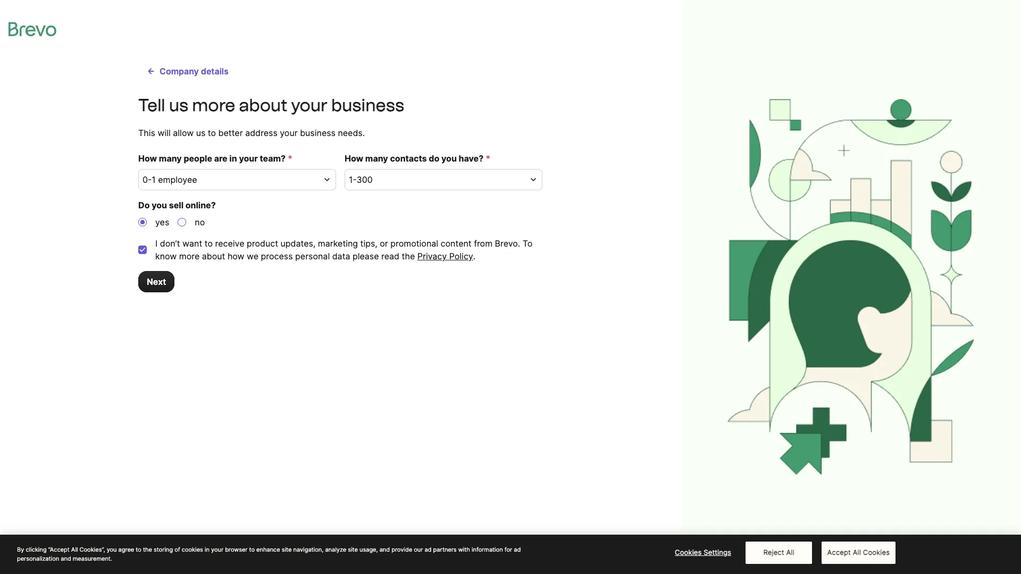 Task type: locate. For each thing, give the bounding box(es) containing it.
1 horizontal spatial all
[[786, 548, 795, 557]]

1 horizontal spatial site
[[348, 546, 358, 554]]

from
[[474, 238, 493, 249]]

1 vertical spatial you
[[152, 200, 167, 211]]

.
[[473, 251, 476, 262]]

process
[[261, 251, 293, 262]]

1 horizontal spatial how
[[345, 153, 363, 164]]

2 vertical spatial you
[[107, 546, 117, 554]]

to right the browser
[[249, 546, 255, 554]]

do
[[138, 200, 150, 211]]

ad right our
[[425, 546, 432, 554]]

to right want
[[205, 238, 213, 249]]

1 vertical spatial about
[[202, 251, 225, 262]]

in inside "by clicking "accept all cookies", you agree to the storing of cookies in your browser to enhance site navigation, analyze site usage, and provide our ad partners with information for ad personalization and measurement."
[[205, 546, 210, 554]]

1 vertical spatial and
[[61, 555, 71, 562]]

1 horizontal spatial cookies
[[863, 548, 890, 557]]

2 cookies from the left
[[863, 548, 890, 557]]

the down promotional
[[402, 251, 415, 262]]

us right allow
[[196, 128, 205, 138]]

about down receive
[[202, 251, 225, 262]]

all right "accept
[[71, 546, 78, 554]]

0 horizontal spatial how
[[138, 153, 157, 164]]

0 horizontal spatial cookies
[[675, 548, 702, 557]]

2 how from the left
[[345, 153, 363, 164]]

1 horizontal spatial many
[[365, 153, 388, 164]]

0-1 employee
[[143, 174, 197, 185]]

updates,
[[281, 238, 316, 249]]

to inside i don't want to receive product updates, marketing tips, or promotional content from brevo. to know more about how we process personal data please read the
[[205, 238, 213, 249]]

many for people
[[159, 153, 182, 164]]

0 horizontal spatial about
[[202, 251, 225, 262]]

in right are
[[229, 153, 237, 164]]

1 horizontal spatial ad
[[514, 546, 521, 554]]

content
[[441, 238, 472, 249]]

how for how many contacts do you have? *
[[345, 153, 363, 164]]

1 vertical spatial in
[[205, 546, 210, 554]]

0 vertical spatial the
[[402, 251, 415, 262]]

online?
[[185, 200, 216, 211]]

the
[[402, 251, 415, 262], [143, 546, 152, 554]]

1 how from the left
[[138, 153, 157, 164]]

do
[[429, 153, 439, 164]]

us right tell
[[169, 95, 188, 115]]

* right have?
[[486, 153, 491, 164]]

no
[[195, 217, 205, 228]]

0 vertical spatial about
[[239, 95, 287, 115]]

2 ad from the left
[[514, 546, 521, 554]]

all right reject
[[786, 548, 795, 557]]

data
[[332, 251, 350, 262]]

information
[[472, 546, 503, 554]]

0 horizontal spatial the
[[143, 546, 152, 554]]

many
[[159, 153, 182, 164], [365, 153, 388, 164]]

many up 300
[[365, 153, 388, 164]]

1 many from the left
[[159, 153, 182, 164]]

0 horizontal spatial *
[[288, 153, 293, 164]]

1 vertical spatial more
[[179, 251, 200, 262]]

0 vertical spatial us
[[169, 95, 188, 115]]

cookies settings
[[675, 548, 731, 557]]

2 horizontal spatial you
[[441, 153, 457, 164]]

0 vertical spatial in
[[229, 153, 237, 164]]

1 horizontal spatial you
[[152, 200, 167, 211]]

cookies right accept
[[863, 548, 890, 557]]

all
[[71, 546, 78, 554], [786, 548, 795, 557], [853, 548, 861, 557]]

us
[[169, 95, 188, 115], [196, 128, 205, 138]]

how up 0-
[[138, 153, 157, 164]]

receive
[[215, 238, 244, 249]]

2 many from the left
[[365, 153, 388, 164]]

settings
[[704, 548, 731, 557]]

team?
[[260, 153, 286, 164]]

about
[[239, 95, 287, 115], [202, 251, 225, 262]]

2 horizontal spatial all
[[853, 548, 861, 557]]

1 horizontal spatial about
[[239, 95, 287, 115]]

site right enhance
[[282, 546, 292, 554]]

1 horizontal spatial us
[[196, 128, 205, 138]]

0 horizontal spatial site
[[282, 546, 292, 554]]

1 horizontal spatial and
[[380, 546, 390, 554]]

navigation,
[[293, 546, 324, 554]]

how many people are in your team? *
[[138, 153, 293, 164]]

storing
[[154, 546, 173, 554]]

needs.
[[338, 128, 365, 138]]

1 vertical spatial the
[[143, 546, 152, 554]]

* right team?
[[288, 153, 293, 164]]

0 horizontal spatial you
[[107, 546, 117, 554]]

you
[[441, 153, 457, 164], [152, 200, 167, 211], [107, 546, 117, 554]]

to right agree
[[136, 546, 141, 554]]

for
[[505, 546, 512, 554]]

people
[[184, 153, 212, 164]]

more down want
[[179, 251, 200, 262]]

1 cookies from the left
[[675, 548, 702, 557]]

0 horizontal spatial all
[[71, 546, 78, 554]]

tell
[[138, 95, 165, 115]]

allow
[[173, 128, 194, 138]]

1 vertical spatial us
[[196, 128, 205, 138]]

and right usage,
[[380, 546, 390, 554]]

many up 0-1 employee
[[159, 153, 182, 164]]

business up needs.
[[331, 95, 404, 115]]

how
[[138, 153, 157, 164], [345, 153, 363, 164]]

1 horizontal spatial the
[[402, 251, 415, 262]]

ad
[[425, 546, 432, 554], [514, 546, 521, 554]]

more up better
[[192, 95, 235, 115]]

this will allow us to better address your business needs.
[[138, 128, 365, 138]]

in right cookies
[[205, 546, 210, 554]]

0 vertical spatial business
[[331, 95, 404, 115]]

0 horizontal spatial and
[[61, 555, 71, 562]]

cookies
[[675, 548, 702, 557], [863, 548, 890, 557]]

all right accept
[[853, 548, 861, 557]]

business
[[331, 95, 404, 115], [300, 128, 336, 138]]

provide
[[392, 546, 412, 554]]

and down "accept
[[61, 555, 71, 562]]

how up 1-
[[345, 153, 363, 164]]

0 horizontal spatial in
[[205, 546, 210, 554]]

ad right "for"
[[514, 546, 521, 554]]

about up address
[[239, 95, 287, 115]]

2 * from the left
[[486, 153, 491, 164]]

site left usage,
[[348, 546, 358, 554]]

please
[[353, 251, 379, 262]]

1 horizontal spatial *
[[486, 153, 491, 164]]

the left storing
[[143, 546, 152, 554]]

and
[[380, 546, 390, 554], [61, 555, 71, 562]]

0 horizontal spatial many
[[159, 153, 182, 164]]

*
[[288, 153, 293, 164], [486, 153, 491, 164]]

"accept
[[48, 546, 69, 554]]

your
[[291, 95, 328, 115], [280, 128, 298, 138], [239, 153, 258, 164], [211, 546, 223, 554]]

1-
[[349, 174, 357, 185]]

personal
[[295, 251, 330, 262]]

the inside i don't want to receive product updates, marketing tips, or promotional content from brevo. to know more about how we process personal data please read the
[[402, 251, 415, 262]]

business left needs.
[[300, 128, 336, 138]]

in
[[229, 153, 237, 164], [205, 546, 210, 554]]

browser
[[225, 546, 248, 554]]

all for accept all cookies
[[853, 548, 861, 557]]

0 vertical spatial more
[[192, 95, 235, 115]]

tell us more about your business
[[138, 95, 404, 115]]

i
[[155, 238, 158, 249]]

cookies left the settings
[[675, 548, 702, 557]]

0 horizontal spatial ad
[[425, 546, 432, 554]]

1 vertical spatial business
[[300, 128, 336, 138]]



Task type: vqa. For each thing, say whether or not it's contained in the screenshot.
the right *
yes



Task type: describe. For each thing, give the bounding box(es) containing it.
how for how many people are in your team? *
[[138, 153, 157, 164]]

1 horizontal spatial in
[[229, 153, 237, 164]]

1-300 button
[[345, 169, 543, 190]]

accept
[[827, 548, 851, 557]]

0 vertical spatial you
[[441, 153, 457, 164]]

tips,
[[360, 238, 378, 249]]

reject all button
[[746, 542, 812, 564]]

partners
[[433, 546, 457, 554]]

better
[[218, 128, 243, 138]]

1 site from the left
[[282, 546, 292, 554]]

enhance
[[256, 546, 280, 554]]

i don't want to receive product updates, marketing tips, or promotional content from brevo. to know more about how we process personal data please read the
[[155, 238, 533, 262]]

employee
[[158, 174, 197, 185]]

your inside "by clicking "accept all cookies", you agree to the storing of cookies in your browser to enhance site navigation, analyze site usage, and provide our ad partners with information for ad personalization and measurement."
[[211, 546, 223, 554]]

want
[[182, 238, 202, 249]]

marketing
[[318, 238, 358, 249]]

measurement.
[[73, 555, 112, 562]]

read
[[381, 251, 399, 262]]

300
[[357, 174, 373, 185]]

clicking
[[26, 546, 47, 554]]

how
[[228, 251, 244, 262]]

next button
[[138, 271, 175, 293]]

company details
[[160, 66, 229, 77]]

1
[[152, 174, 156, 185]]

this
[[138, 128, 155, 138]]

0 vertical spatial and
[[380, 546, 390, 554]]

all inside "by clicking "accept all cookies", you agree to the storing of cookies in your browser to enhance site navigation, analyze site usage, and provide our ad partners with information for ad personalization and measurement."
[[71, 546, 78, 554]]

next
[[147, 277, 166, 287]]

1 ad from the left
[[425, 546, 432, 554]]

cookies settings button
[[670, 543, 736, 564]]

our
[[414, 546, 423, 554]]

accept all cookies
[[827, 548, 890, 557]]

1-300
[[349, 174, 373, 185]]

privacy policy link
[[417, 250, 473, 263]]

contacts
[[390, 153, 427, 164]]

accept all cookies button
[[822, 542, 896, 564]]

all for reject all
[[786, 548, 795, 557]]

are
[[214, 153, 227, 164]]

with
[[458, 546, 470, 554]]

2 site from the left
[[348, 546, 358, 554]]

more inside i don't want to receive product updates, marketing tips, or promotional content from brevo. to know more about how we process personal data please read the
[[179, 251, 200, 262]]

to
[[523, 238, 533, 249]]

or
[[380, 238, 388, 249]]

sell
[[169, 200, 183, 211]]

1 * from the left
[[288, 153, 293, 164]]

0-
[[143, 174, 152, 185]]

company details button
[[138, 61, 237, 82]]

brevo.
[[495, 238, 520, 249]]

product
[[247, 238, 278, 249]]

agree
[[118, 546, 134, 554]]

usage,
[[360, 546, 378, 554]]

about inside i don't want to receive product updates, marketing tips, or promotional content from brevo. to know more about how we process personal data please read the
[[202, 251, 225, 262]]

0 horizontal spatial us
[[169, 95, 188, 115]]

privacy
[[417, 251, 447, 262]]

details
[[201, 66, 229, 77]]

have?
[[459, 153, 484, 164]]

company
[[160, 66, 199, 77]]

analyze
[[325, 546, 346, 554]]

how many contacts do you have? *
[[345, 153, 491, 164]]

don't
[[160, 238, 180, 249]]

by
[[17, 546, 24, 554]]

cookies",
[[80, 546, 105, 554]]

cookies
[[182, 546, 203, 554]]

do you sell online?
[[138, 200, 216, 211]]

you inside "by clicking "accept all cookies", you agree to the storing of cookies in your browser to enhance site navigation, analyze site usage, and provide our ad partners with information for ad personalization and measurement."
[[107, 546, 117, 554]]

we
[[247, 251, 259, 262]]

by clicking "accept all cookies", you agree to the storing of cookies in your browser to enhance site navigation, analyze site usage, and provide our ad partners with information for ad personalization and measurement.
[[17, 546, 521, 562]]

many for contacts
[[365, 153, 388, 164]]

0-1 employee button
[[138, 169, 336, 190]]

promotional
[[391, 238, 438, 249]]

yes
[[155, 217, 169, 228]]

the inside "by clicking "accept all cookies", you agree to the storing of cookies in your browser to enhance site navigation, analyze site usage, and provide our ad partners with information for ad personalization and measurement."
[[143, 546, 152, 554]]

reject all
[[763, 548, 795, 557]]

will
[[158, 128, 171, 138]]

address
[[245, 128, 278, 138]]

privacy policy .
[[417, 251, 476, 262]]

of
[[175, 546, 180, 554]]

reject
[[763, 548, 784, 557]]

know
[[155, 251, 177, 262]]

personalization
[[17, 555, 59, 562]]

policy
[[449, 251, 473, 262]]

to left better
[[208, 128, 216, 138]]



